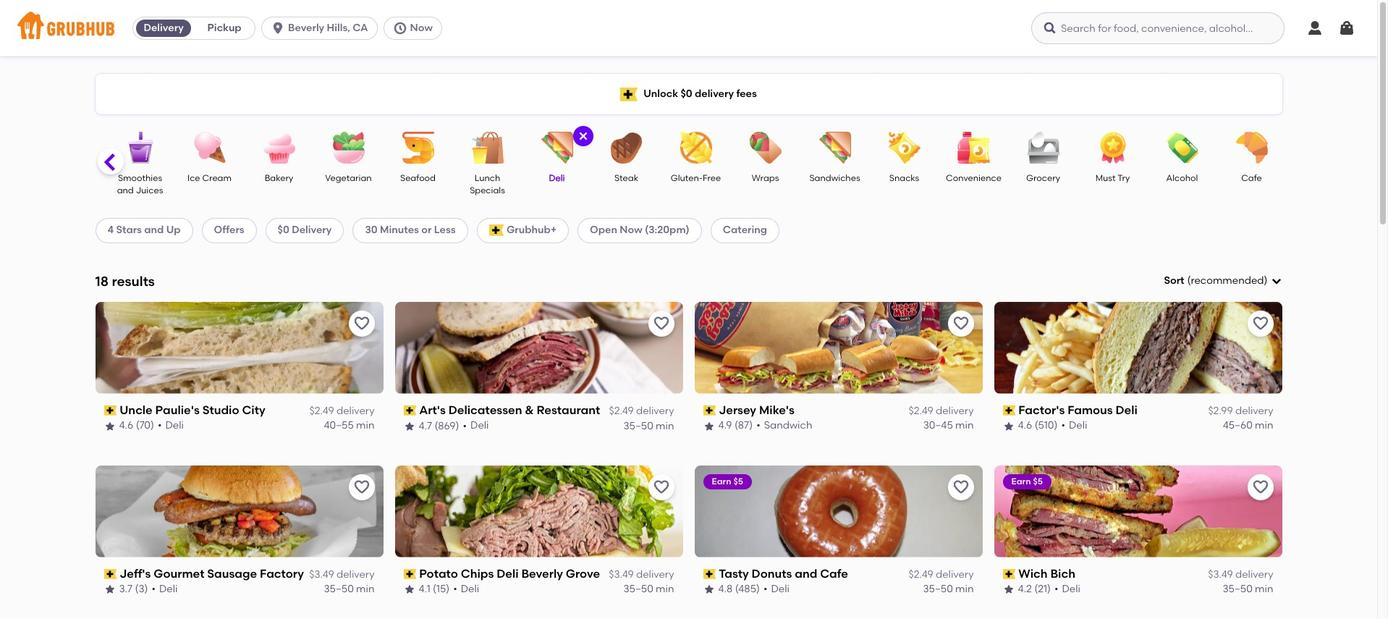Task type: locate. For each thing, give the bounding box(es) containing it.
save this restaurant image for art's delicatessen & restaurant
[[653, 315, 670, 332]]

3.7
[[119, 583, 133, 595]]

save this restaurant button for art's delicatessen & restaurant
[[648, 310, 674, 337]]

sort ( recommended )
[[1165, 274, 1268, 287]]

$3.49
[[309, 568, 334, 581], [609, 568, 634, 581], [1209, 568, 1233, 581]]

wich
[[1019, 567, 1048, 580]]

beverly left 'grove' on the left
[[522, 567, 563, 580]]

save this restaurant image for jersey mike's
[[952, 315, 970, 332]]

$2.49
[[310, 405, 334, 417], [609, 405, 634, 417], [909, 405, 934, 417], [909, 568, 934, 581]]

deli for tasty donuts and cafe
[[771, 583, 790, 595]]

svg image left steak image
[[577, 130, 589, 142]]

35–50 for cafe
[[924, 583, 953, 595]]

factor's famous deli logo image
[[994, 302, 1283, 394]]

1 subscription pass image from the left
[[404, 406, 416, 416]]

0 vertical spatial delivery
[[144, 22, 184, 34]]

and down smoothies
[[117, 186, 134, 196]]

$2.99 delivery
[[1209, 405, 1274, 417]]

2 subscription pass image from the left
[[703, 406, 716, 416]]

2 horizontal spatial and
[[795, 567, 818, 580]]

0 vertical spatial $0
[[681, 87, 693, 100]]

mike's
[[760, 403, 795, 417]]

1 horizontal spatial 4.6
[[1018, 419, 1033, 432]]

star icon image for tasty donuts and cafe
[[703, 584, 715, 595]]

$2.49 delivery for uncle paulie's studio city
[[310, 405, 375, 417]]

and inside smoothies and juices
[[117, 186, 134, 196]]

grocery image
[[1018, 132, 1069, 164]]

0 horizontal spatial beverly
[[288, 22, 325, 34]]

1 horizontal spatial $5
[[1034, 476, 1043, 486]]

star icon image
[[104, 420, 115, 432], [404, 420, 415, 432], [703, 420, 715, 432], [1003, 420, 1015, 432], [104, 584, 115, 595], [404, 584, 415, 595], [703, 584, 715, 595], [1003, 584, 1015, 595]]

2 4.6 from the left
[[1018, 419, 1033, 432]]

(
[[1188, 274, 1191, 287]]

• deli down the donuts
[[764, 583, 790, 595]]

star icon image for potato chips deli beverly grove
[[404, 584, 415, 595]]

2 $3.49 delivery from the left
[[609, 568, 674, 581]]

lunch
[[475, 173, 501, 183]]

3 subscription pass image from the left
[[1003, 406, 1016, 416]]

and right the donuts
[[795, 567, 818, 580]]

must try image
[[1088, 132, 1139, 164]]

1 $5 from the left
[[734, 476, 744, 486]]

grubhub plus flag logo image left grubhub+
[[489, 225, 504, 236]]

ca
[[353, 22, 368, 34]]

studio
[[202, 403, 239, 417]]

)
[[1265, 274, 1268, 287]]

35–50 min for beverly
[[624, 583, 674, 595]]

0 vertical spatial now
[[410, 22, 433, 34]]

subscription pass image left wich
[[1003, 569, 1016, 579]]

subscription pass image left potato
[[404, 569, 416, 579]]

subscription pass image left uncle
[[104, 406, 117, 416]]

0 horizontal spatial svg image
[[271, 21, 285, 35]]

4.6 (510)
[[1018, 419, 1058, 432]]

• for bich
[[1055, 583, 1059, 595]]

• for gourmet
[[152, 583, 156, 595]]

deli down paulie's
[[165, 419, 184, 432]]

0 horizontal spatial earn
[[712, 476, 732, 486]]

star icon image for factor's famous deli
[[1003, 420, 1015, 432]]

vegetarian
[[325, 173, 372, 183]]

uncle
[[120, 403, 153, 417]]

restaurant
[[537, 403, 600, 417]]

0 vertical spatial cafe
[[1242, 173, 1263, 183]]

save this restaurant image
[[353, 315, 370, 332], [653, 315, 670, 332], [653, 478, 670, 496], [952, 478, 970, 496]]

45–60 min
[[1223, 419, 1274, 432]]

• deli down factor's famous deli
[[1062, 419, 1088, 432]]

• for paulie's
[[158, 419, 162, 432]]

delivery for potato chips deli beverly grove
[[636, 568, 674, 581]]

$0 down bakery
[[278, 224, 289, 236]]

now right ca
[[410, 22, 433, 34]]

(3)
[[135, 583, 148, 595]]

2 earn from the left
[[1012, 476, 1031, 486]]

sort
[[1165, 274, 1185, 287]]

1 vertical spatial and
[[144, 224, 164, 236]]

sandwich
[[764, 419, 813, 432]]

0 horizontal spatial earn $5
[[712, 476, 744, 486]]

cafe image
[[1227, 132, 1278, 164]]

grubhub plus flag logo image left unlock
[[621, 87, 638, 101]]

1 horizontal spatial and
[[144, 224, 164, 236]]

pickup button
[[194, 17, 255, 40]]

deli
[[549, 173, 565, 183], [1116, 403, 1138, 417], [165, 419, 184, 432], [471, 419, 489, 432], [1069, 419, 1088, 432], [497, 567, 519, 580], [159, 583, 178, 595], [461, 583, 480, 595], [771, 583, 790, 595], [1063, 583, 1081, 595]]

4.7
[[419, 419, 432, 432]]

1 horizontal spatial now
[[620, 224, 643, 236]]

0 horizontal spatial delivery
[[144, 22, 184, 34]]

4.1
[[419, 583, 431, 595]]

35–50 min
[[624, 419, 674, 432], [324, 583, 375, 595], [624, 583, 674, 595], [924, 583, 974, 595], [1223, 583, 1274, 595]]

svg image right ca
[[393, 21, 407, 35]]

• sandwich
[[757, 419, 813, 432]]

now right the open
[[620, 224, 643, 236]]

2 $3.49 from the left
[[609, 568, 634, 581]]

ice cream
[[188, 173, 232, 183]]

$3.49 delivery for beverly
[[609, 568, 674, 581]]

earn down 4.9
[[712, 476, 732, 486]]

svg image inside field
[[1271, 275, 1283, 287]]

• deli down paulie's
[[158, 419, 184, 432]]

0 vertical spatial grubhub plus flag logo image
[[621, 87, 638, 101]]

subscription pass image left art's
[[404, 406, 416, 416]]

beverly hills, ca button
[[261, 17, 383, 40]]

deli down delicatessen
[[471, 419, 489, 432]]

cafe down cafe image in the top right of the page
[[1242, 173, 1263, 183]]

$2.49 delivery for tasty donuts and cafe
[[909, 568, 974, 581]]

subscription pass image for factor's famous deli
[[1003, 406, 1016, 416]]

• for chips
[[453, 583, 457, 595]]

• right the (70) at the bottom left of the page
[[158, 419, 162, 432]]

and left up
[[144, 224, 164, 236]]

subscription pass image for jersey mike's
[[703, 406, 716, 416]]

earn for tasty donuts and cafe
[[712, 476, 732, 486]]

1 horizontal spatial $3.49
[[609, 568, 634, 581]]

star icon image left 4.6 (510)
[[1003, 420, 1015, 432]]

4.2
[[1018, 583, 1032, 595]]

1 vertical spatial beverly
[[522, 567, 563, 580]]

0 horizontal spatial grubhub plus flag logo image
[[489, 225, 504, 236]]

seafood
[[400, 173, 436, 183]]

• right the (3) on the bottom left of the page
[[152, 583, 156, 595]]

paulie's
[[155, 403, 200, 417]]

35–50 min for factory
[[324, 583, 375, 595]]

now
[[410, 22, 433, 34], [620, 224, 643, 236]]

beverly left hills,
[[288, 22, 325, 34]]

4.7 (869)
[[419, 419, 459, 432]]

uncle paulie's studio city
[[120, 403, 265, 417]]

deli down "gourmet"
[[159, 583, 178, 595]]

subscription pass image for jeff's gourmet sausage factory
[[104, 569, 117, 579]]

(15)
[[433, 583, 450, 595]]

• deli down chips at the left bottom of page
[[453, 583, 480, 595]]

$0 right unlock
[[681, 87, 693, 100]]

grubhub plus flag logo image
[[621, 87, 638, 101], [489, 225, 504, 236]]

save this restaurant button for uncle paulie's studio city
[[349, 310, 375, 337]]

1 horizontal spatial earn
[[1012, 476, 1031, 486]]

• down the donuts
[[764, 583, 768, 595]]

earn $5 for tasty
[[712, 476, 744, 486]]

delivery left pickup
[[144, 22, 184, 34]]

1 vertical spatial grubhub plus flag logo image
[[489, 225, 504, 236]]

• right (21)
[[1055, 583, 1059, 595]]

offers
[[214, 224, 244, 236]]

4.6
[[119, 419, 133, 432], [1018, 419, 1033, 432]]

save this restaurant button for factor's famous deli
[[1248, 310, 1274, 337]]

open
[[590, 224, 618, 236]]

jeff's gourmet sausage factory
[[120, 567, 304, 580]]

subscription pass image left the "jersey"
[[703, 406, 716, 416]]

svg image inside the beverly hills, ca button
[[271, 21, 285, 35]]

less
[[434, 224, 456, 236]]

svg image left the beverly hills, ca
[[271, 21, 285, 35]]

$5
[[734, 476, 744, 486], [1034, 476, 1043, 486]]

• deli for delicatessen
[[463, 419, 489, 432]]

art's
[[419, 403, 446, 417]]

0 vertical spatial and
[[117, 186, 134, 196]]

2 $5 from the left
[[1034, 476, 1043, 486]]

and for 4
[[144, 224, 164, 236]]

deli for wich bich
[[1063, 583, 1081, 595]]

$2.49 for art's delicatessen & restaurant
[[609, 405, 634, 417]]

min for jeff's gourmet sausage factory
[[356, 583, 375, 595]]

subscription pass image
[[104, 406, 117, 416], [104, 569, 117, 579], [404, 569, 416, 579], [703, 569, 716, 579], [1003, 569, 1016, 579]]

0 horizontal spatial cafe
[[820, 567, 849, 580]]

earn $5 for wich
[[1012, 476, 1043, 486]]

$2.49 for jersey mike's
[[909, 405, 934, 417]]

deli for potato chips deli beverly grove
[[461, 583, 480, 595]]

deli down tasty donuts and cafe
[[771, 583, 790, 595]]

0 horizontal spatial and
[[117, 186, 134, 196]]

0 horizontal spatial $5
[[734, 476, 744, 486]]

gluten-free
[[671, 173, 721, 183]]

tasty donuts and cafe logo image
[[695, 465, 983, 557]]

30–45
[[924, 419, 953, 432]]

star icon image for wich bich
[[1003, 584, 1015, 595]]

(21)
[[1035, 583, 1051, 595]]

deli down bich
[[1063, 583, 1081, 595]]

1 horizontal spatial beverly
[[522, 567, 563, 580]]

1 vertical spatial $0
[[278, 224, 289, 236]]

sandwiches image
[[810, 132, 861, 164]]

deli for jeff's gourmet sausage factory
[[159, 583, 178, 595]]

delivery button
[[133, 17, 194, 40]]

smoothies
[[118, 173, 162, 183]]

svg image
[[271, 21, 285, 35], [393, 21, 407, 35], [577, 130, 589, 142]]

• right (87)
[[757, 419, 761, 432]]

subscription pass image for uncle paulie's studio city
[[104, 406, 117, 416]]

1 horizontal spatial cafe
[[1242, 173, 1263, 183]]

convenience image
[[949, 132, 1000, 164]]

• right (510)
[[1062, 419, 1066, 432]]

wich bich logo image
[[994, 465, 1283, 557]]

delivery left 30
[[292, 224, 332, 236]]

grubhub plus flag logo image for unlock $0 delivery fees
[[621, 87, 638, 101]]

0 horizontal spatial $3.49 delivery
[[309, 568, 375, 581]]

subscription pass image
[[404, 406, 416, 416], [703, 406, 716, 416], [1003, 406, 1016, 416]]

• right (869)
[[463, 419, 467, 432]]

• right (15)
[[453, 583, 457, 595]]

$5 down 4.9 (87)
[[734, 476, 744, 486]]

4.9 (87)
[[719, 419, 753, 432]]

famous
[[1068, 403, 1113, 417]]

bich
[[1051, 567, 1076, 580]]

1 earn from the left
[[712, 476, 732, 486]]

jersey
[[719, 403, 757, 417]]

star icon image for art's delicatessen & restaurant
[[404, 420, 415, 432]]

35–50 min for restaurant
[[624, 419, 674, 432]]

svg image for beverly hills, ca
[[271, 21, 285, 35]]

deli right chips at the left bottom of page
[[497, 567, 519, 580]]

0 horizontal spatial 4.6
[[119, 419, 133, 432]]

(70)
[[136, 419, 154, 432]]

$0
[[681, 87, 693, 100], [278, 224, 289, 236]]

$2.99
[[1209, 405, 1233, 417]]

subscription pass image for potato chips deli beverly grove
[[404, 569, 416, 579]]

none field containing sort
[[1165, 274, 1283, 288]]

2 vertical spatial and
[[795, 567, 818, 580]]

• for delicatessen
[[463, 419, 467, 432]]

1 horizontal spatial svg image
[[393, 21, 407, 35]]

3 $3.49 from the left
[[1209, 568, 1233, 581]]

subscription pass image left jeff's
[[104, 569, 117, 579]]

grocery
[[1027, 173, 1061, 183]]

min
[[356, 419, 375, 432], [656, 419, 674, 432], [956, 419, 974, 432], [1256, 419, 1274, 432], [356, 583, 375, 595], [656, 583, 674, 595], [956, 583, 974, 595], [1256, 583, 1274, 595]]

main navigation navigation
[[0, 0, 1378, 56]]

star icon image left 4.1
[[404, 584, 415, 595]]

None field
[[1165, 274, 1283, 288]]

4.6 left (510)
[[1018, 419, 1033, 432]]

delivery for uncle paulie's studio city
[[337, 405, 375, 417]]

star icon image left 4.8
[[703, 584, 715, 595]]

star icon image left 4.7
[[404, 420, 415, 432]]

1 horizontal spatial $0
[[681, 87, 693, 100]]

1 $3.49 delivery from the left
[[309, 568, 375, 581]]

1 horizontal spatial grubhub plus flag logo image
[[621, 87, 638, 101]]

earn down 4.6 (510)
[[1012, 476, 1031, 486]]

pickup
[[208, 22, 242, 34]]

earn $5 down 4.6 (510)
[[1012, 476, 1043, 486]]

2 horizontal spatial $3.49 delivery
[[1209, 568, 1274, 581]]

0 horizontal spatial subscription pass image
[[404, 406, 416, 416]]

• deli down "gourmet"
[[152, 583, 178, 595]]

1 vertical spatial delivery
[[292, 224, 332, 236]]

delivery for art's delicatessen & restaurant
[[636, 405, 674, 417]]

1 horizontal spatial subscription pass image
[[703, 406, 716, 416]]

deli right famous
[[1116, 403, 1138, 417]]

cafe right the donuts
[[820, 567, 849, 580]]

deli for uncle paulie's studio city
[[165, 419, 184, 432]]

sandwiches
[[810, 173, 861, 183]]

and
[[117, 186, 134, 196], [144, 224, 164, 236], [795, 567, 818, 580]]

deli down chips at the left bottom of page
[[461, 583, 480, 595]]

uncle paulie's studio city logo image
[[95, 302, 383, 394]]

beverly
[[288, 22, 325, 34], [522, 567, 563, 580]]

deli down factor's famous deli
[[1069, 419, 1088, 432]]

star icon image left 3.7
[[104, 584, 115, 595]]

potato chips deli beverly grove logo image
[[395, 465, 683, 557]]

delivery
[[144, 22, 184, 34], [292, 224, 332, 236]]

2 earn $5 from the left
[[1012, 476, 1043, 486]]

delivery
[[695, 87, 734, 100], [337, 405, 375, 417], [636, 405, 674, 417], [936, 405, 974, 417], [1236, 405, 1274, 417], [337, 568, 375, 581], [636, 568, 674, 581], [936, 568, 974, 581], [1236, 568, 1274, 581]]

0 horizontal spatial now
[[410, 22, 433, 34]]

min for tasty donuts and cafe
[[956, 583, 974, 595]]

lunch specials
[[470, 173, 505, 196]]

star icon image left 4.9
[[703, 420, 715, 432]]

4 stars and up
[[108, 224, 181, 236]]

earn $5 down 4.9
[[712, 476, 744, 486]]

1 horizontal spatial $3.49 delivery
[[609, 568, 674, 581]]

0 vertical spatial beverly
[[288, 22, 325, 34]]

save this restaurant image for uncle paulie's studio city
[[353, 315, 370, 332]]

grubhub+
[[507, 224, 557, 236]]

svg image inside now button
[[393, 21, 407, 35]]

deli for factor's famous deli
[[1069, 419, 1088, 432]]

1 horizontal spatial earn $5
[[1012, 476, 1043, 486]]

jersey mike's logo image
[[695, 302, 983, 394]]

$5 down 4.6 (510)
[[1034, 476, 1043, 486]]

1 horizontal spatial delivery
[[292, 224, 332, 236]]

• for famous
[[1062, 419, 1066, 432]]

star icon image left "4.2"
[[1003, 584, 1015, 595]]

1 $3.49 from the left
[[309, 568, 334, 581]]

delivery for tasty donuts and cafe
[[936, 568, 974, 581]]

4.1 (15)
[[419, 583, 450, 595]]

subscription pass image for tasty donuts and cafe
[[703, 569, 716, 579]]

40–55
[[324, 419, 354, 432]]

subscription pass image left factor's
[[1003, 406, 1016, 416]]

2 horizontal spatial $3.49
[[1209, 568, 1233, 581]]

1 earn $5 from the left
[[712, 476, 744, 486]]

subscription pass image left tasty
[[703, 569, 716, 579]]

factory
[[260, 567, 304, 580]]

• deli down bich
[[1055, 583, 1081, 595]]

$3.49 for beverly
[[609, 568, 634, 581]]

0 horizontal spatial $3.49
[[309, 568, 334, 581]]

star icon image left the 4.6 (70)
[[104, 420, 115, 432]]

2 horizontal spatial subscription pass image
[[1003, 406, 1016, 416]]

1 4.6 from the left
[[119, 419, 133, 432]]

(87)
[[735, 419, 753, 432]]

4.6 down uncle
[[119, 419, 133, 432]]

save this restaurant image
[[952, 315, 970, 332], [1252, 315, 1270, 332], [353, 478, 370, 496], [1252, 478, 1270, 496]]

svg image
[[1307, 20, 1324, 37], [1339, 20, 1356, 37], [1043, 21, 1058, 35], [1271, 275, 1283, 287]]

• deli down delicatessen
[[463, 419, 489, 432]]

now button
[[383, 17, 448, 40]]



Task type: describe. For each thing, give the bounding box(es) containing it.
tasty donuts and cafe
[[719, 567, 849, 580]]

30
[[365, 224, 378, 236]]

tasty
[[719, 567, 749, 580]]

35–50 min for cafe
[[924, 583, 974, 595]]

delivery inside button
[[144, 22, 184, 34]]

35–50 for factory
[[324, 583, 354, 595]]

beverly hills, ca
[[288, 22, 368, 34]]

4.6 (70)
[[119, 419, 154, 432]]

snacks image
[[879, 132, 930, 164]]

seafood image
[[393, 132, 443, 164]]

min for potato chips deli beverly grove
[[656, 583, 674, 595]]

(510)
[[1035, 419, 1058, 432]]

smoothies and juices
[[117, 173, 163, 196]]

deli for art's delicatessen & restaurant
[[471, 419, 489, 432]]

• deli for gourmet
[[152, 583, 178, 595]]

4.6 for uncle paulie's studio city
[[119, 419, 133, 432]]

4
[[108, 224, 114, 236]]

delicatessen
[[449, 403, 522, 417]]

1 vertical spatial now
[[620, 224, 643, 236]]

lunch specials image
[[462, 132, 513, 164]]

save this restaurant image for potato chips deli beverly grove
[[653, 478, 670, 496]]

3.7 (3)
[[119, 583, 148, 595]]

ice
[[188, 173, 200, 183]]

$5 for wich
[[1034, 476, 1043, 486]]

30–45 min
[[924, 419, 974, 432]]

grove
[[566, 567, 600, 580]]

18 results
[[95, 273, 155, 289]]

convenience
[[946, 173, 1002, 183]]

2 horizontal spatial svg image
[[577, 130, 589, 142]]

jeff's
[[120, 567, 151, 580]]

potato
[[419, 567, 458, 580]]

delivery for jeff's gourmet sausage factory
[[337, 568, 375, 581]]

bakery
[[265, 173, 293, 183]]

vegetarian image
[[323, 132, 374, 164]]

art's delicatessen & restaurant logo image
[[395, 302, 683, 394]]

svg image for now
[[393, 21, 407, 35]]

$2.49 delivery for art's delicatessen & restaurant
[[609, 405, 674, 417]]

$2.49 for uncle paulie's studio city
[[310, 405, 334, 417]]

save this restaurant image for jeff's gourmet sausage factory
[[353, 478, 370, 496]]

• deli for paulie's
[[158, 419, 184, 432]]

bakery image
[[254, 132, 304, 164]]

save this restaurant button for jersey mike's
[[948, 310, 974, 337]]

star icon image for uncle paulie's studio city
[[104, 420, 115, 432]]

$2.49 delivery for jersey mike's
[[909, 405, 974, 417]]

0 horizontal spatial $0
[[278, 224, 289, 236]]

4.8
[[719, 583, 733, 595]]

• deli for famous
[[1062, 419, 1088, 432]]

must try
[[1096, 173, 1130, 183]]

results
[[112, 273, 155, 289]]

steak image
[[601, 132, 652, 164]]

$3.49 for factory
[[309, 568, 334, 581]]

shakes image
[[45, 132, 96, 164]]

minutes
[[380, 224, 419, 236]]

delivery for jersey mike's
[[936, 405, 974, 417]]

unlock $0 delivery fees
[[644, 87, 757, 100]]

wich bich
[[1019, 567, 1076, 580]]

40–55 min
[[324, 419, 375, 432]]

specials
[[470, 186, 505, 196]]

min for factor's famous deli
[[1256, 419, 1274, 432]]

star icon image for jeff's gourmet sausage factory
[[104, 584, 115, 595]]

ice cream image
[[184, 132, 235, 164]]

• for mike's
[[757, 419, 761, 432]]

subscription pass image for art's delicatessen & restaurant
[[404, 406, 416, 416]]

jersey mike's
[[719, 403, 795, 417]]

35–50 for restaurant
[[624, 419, 654, 432]]

catering
[[723, 224, 767, 236]]

(485)
[[735, 583, 760, 595]]

&
[[525, 403, 534, 417]]

alcohol
[[1167, 173, 1199, 183]]

must
[[1096, 173, 1116, 183]]

unlock
[[644, 87, 678, 100]]

deli image
[[532, 132, 582, 164]]

or
[[422, 224, 432, 236]]

• for donuts
[[764, 583, 768, 595]]

4.2 (21)
[[1018, 583, 1051, 595]]

sausage
[[207, 567, 257, 580]]

$2.49 for tasty donuts and cafe
[[909, 568, 934, 581]]

snacks
[[890, 173, 920, 183]]

(3:20pm)
[[645, 224, 690, 236]]

chips
[[461, 567, 494, 580]]

gluten free image
[[671, 132, 722, 164]]

(869)
[[435, 419, 459, 432]]

fees
[[737, 87, 757, 100]]

wraps
[[752, 173, 779, 183]]

star icon image for jersey mike's
[[703, 420, 715, 432]]

4.6 for factor's famous deli
[[1018, 419, 1033, 432]]

potato chips deli beverly grove
[[419, 567, 600, 580]]

now inside now button
[[410, 22, 433, 34]]

gourmet
[[154, 567, 204, 580]]

beverly inside button
[[288, 22, 325, 34]]

3 $3.49 delivery from the left
[[1209, 568, 1274, 581]]

factor's famous deli
[[1019, 403, 1138, 417]]

grubhub plus flag logo image for grubhub+
[[489, 225, 504, 236]]

• deli for donuts
[[764, 583, 790, 595]]

delivery for wich bich
[[1236, 568, 1274, 581]]

deli down deli image
[[549, 173, 565, 183]]

subscription pass image for wich bich
[[1003, 569, 1016, 579]]

$5 for tasty
[[734, 476, 744, 486]]

try
[[1118, 173, 1130, 183]]

save this restaurant button for jeff's gourmet sausage factory
[[349, 474, 375, 500]]

Search for food, convenience, alcohol... search field
[[1032, 12, 1285, 44]]

cream
[[202, 173, 232, 183]]

art's delicatessen & restaurant
[[419, 403, 600, 417]]

min for jersey mike's
[[956, 419, 974, 432]]

min for wich bich
[[1256, 583, 1274, 595]]

30 minutes or less
[[365, 224, 456, 236]]

open now (3:20pm)
[[590, 224, 690, 236]]

free
[[703, 173, 721, 183]]

save this restaurant button for potato chips deli beverly grove
[[648, 474, 674, 500]]

city
[[242, 403, 265, 417]]

and for tasty
[[795, 567, 818, 580]]

min for art's delicatessen & restaurant
[[656, 419, 674, 432]]

min for uncle paulie's studio city
[[356, 419, 375, 432]]

factor's
[[1019, 403, 1065, 417]]

4.8 (485)
[[719, 583, 760, 595]]

• deli for chips
[[453, 583, 480, 595]]

alcohol image
[[1157, 132, 1208, 164]]

recommended
[[1191, 274, 1265, 287]]

up
[[166, 224, 181, 236]]

save this restaurant image for factor's famous deli
[[1252, 315, 1270, 332]]

jeff's gourmet sausage factory logo image
[[95, 465, 383, 557]]

18
[[95, 273, 109, 289]]

wraps image
[[740, 132, 791, 164]]

earn for wich bich
[[1012, 476, 1031, 486]]

donuts
[[752, 567, 792, 580]]

• deli for bich
[[1055, 583, 1081, 595]]

delivery for factor's famous deli
[[1236, 405, 1274, 417]]

smoothies and juices image
[[115, 132, 165, 164]]

$3.49 delivery for factory
[[309, 568, 375, 581]]

35–50 for beverly
[[624, 583, 654, 595]]

stars
[[116, 224, 142, 236]]

$0 delivery
[[278, 224, 332, 236]]

1 vertical spatial cafe
[[820, 567, 849, 580]]

45–60
[[1223, 419, 1253, 432]]

juices
[[136, 186, 163, 196]]



Task type: vqa. For each thing, say whether or not it's contained in the screenshot.


